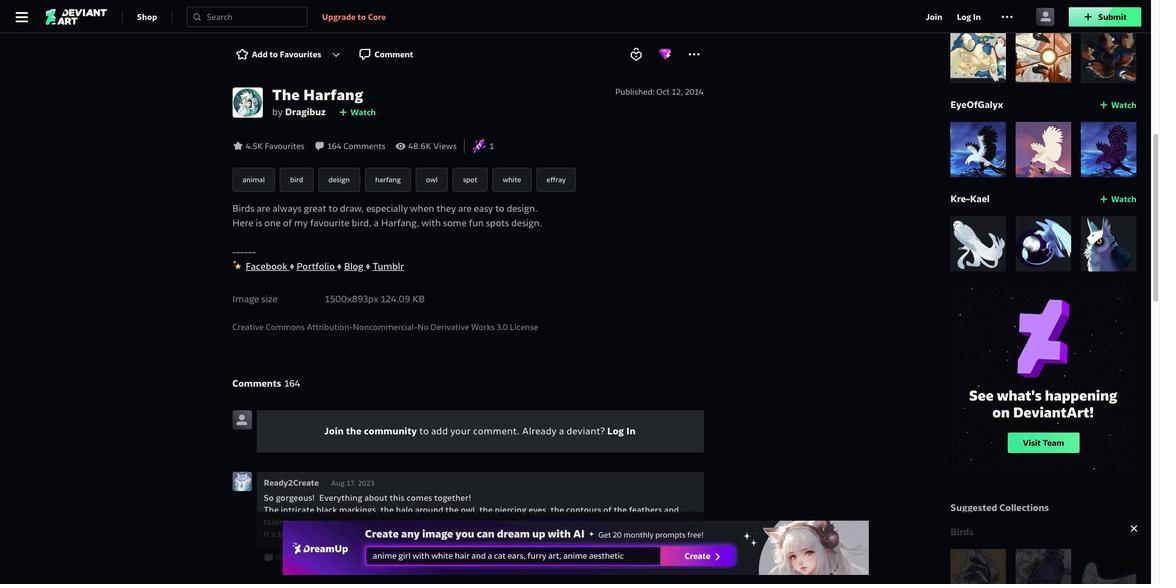 Task type: locate. For each thing, give the bounding box(es) containing it.
published:
[[615, 86, 655, 97]]

comments down creative
[[232, 378, 281, 390]]

------
[[232, 247, 256, 258]]

0 vertical spatial of
[[283, 218, 292, 229]]

1 horizontal spatial are
[[458, 203, 472, 215]]

0 horizontal spatial a
[[374, 218, 379, 229]]

in inside banner
[[973, 11, 981, 22]]

1 vertical spatial birds
[[951, 527, 974, 538]]

birds
[[232, 203, 255, 215], [951, 527, 974, 538]]

commons
[[266, 322, 305, 333]]

image
[[232, 294, 259, 305]]

♦
[[290, 261, 294, 273], [337, 261, 342, 273], [366, 261, 371, 273]]

it's beautiful
[[264, 529, 316, 540]]

of left my at top
[[283, 218, 292, 229]]

dragibuz
[[285, 106, 326, 118]]

when
[[410, 203, 434, 215]]

1 horizontal spatial log in link
[[957, 9, 981, 24]]

are up is
[[257, 203, 270, 215]]

164 comments
[[327, 141, 385, 152]]

no
[[417, 322, 429, 333]]

of inside birds are always great to draw, especially when they are easy to design. here is one of my favourite bird, a harfang, with some fun spots design.
[[283, 218, 292, 229]]

join up aug
[[324, 426, 344, 438]]

1 vertical spatial 164
[[284, 378, 300, 390]]

birds are always great to draw, especially when they are easy to design. here is one of my favourite bird, a harfang, with some fun spots design.
[[232, 203, 542, 229]]

watch button up filigree 11656 image on the right
[[1099, 98, 1137, 112]]

of right contours
[[604, 505, 612, 516]]

banner
[[0, 0, 1151, 33]]

join inside banner
[[926, 11, 943, 22]]

comments 164
[[232, 378, 300, 390]]

watch button up "kanagawa" image
[[1099, 192, 1137, 207]]

design
[[329, 175, 350, 184]]

watch button up anarion ap sheet image
[[1099, 4, 1137, 18]]

watch down the harfang
[[351, 107, 376, 118]]

0 horizontal spatial ♦
[[290, 261, 294, 273]]

log in link right join link
[[957, 9, 981, 24]]

of inside so gorgeous!  everything about this comes together! the intricate black markings, the halo around the owl, the piercing eyes, the contours of the feathers and talons
[[604, 505, 612, 516]]

birds up 'here'
[[232, 203, 255, 215]]

1 vertical spatial in
[[626, 426, 636, 438]]

add to favourites button
[[232, 45, 324, 64]]

reply button
[[264, 553, 297, 564]]

1 - from the left
[[232, 247, 236, 258]]

by
[[272, 106, 283, 118]]

dragibuz link
[[285, 105, 329, 120]]

are
[[257, 203, 270, 215], [458, 203, 472, 215]]

1 horizontal spatial a
[[559, 426, 564, 438]]

0 horizontal spatial birds
[[232, 203, 255, 215]]

0 vertical spatial in
[[973, 11, 981, 22]]

watch button
[[1099, 4, 1137, 18], [1099, 98, 1137, 112], [338, 105, 376, 120], [1099, 192, 1137, 207]]

favourites right 4.5k
[[265, 141, 304, 152]]

3 ♦ from the left
[[366, 261, 371, 273]]

0 vertical spatial the
[[272, 86, 300, 105]]

owl
[[426, 175, 438, 184]]

design link
[[318, 168, 360, 192]]

log right the deviant?
[[607, 426, 624, 438]]

4.5k favourites
[[246, 141, 304, 152]]

1 vertical spatial the
[[264, 505, 279, 516]]

add
[[252, 49, 268, 60]]

the thief and the bell. image
[[951, 550, 1006, 585]]

hype: you got hyped up! (1) image
[[471, 138, 487, 154]]

banner containing shop
[[0, 0, 1151, 33]]

favourites right add
[[280, 49, 321, 60]]

164
[[327, 141, 341, 152], [284, 378, 300, 390]]

join the community link
[[324, 426, 417, 438]]

0 horizontal spatial join
[[324, 426, 344, 438]]

the down "this"
[[381, 505, 394, 516]]

0 vertical spatial join
[[926, 11, 943, 22]]

easy
[[474, 203, 493, 215]]

design. up spots
[[507, 203, 538, 215]]

bird,
[[352, 218, 372, 229]]

log in link right the deviant?
[[607, 426, 636, 438]]

♦ left blog
[[337, 261, 342, 273]]

shop
[[137, 11, 157, 22]]

the up by
[[272, 86, 300, 105]]

suggested collections
[[951, 503, 1049, 514]]

to inside button
[[270, 49, 278, 60]]

12,
[[672, 86, 683, 97]]

watch up filigree 11656 image on the right
[[1111, 100, 1137, 111]]

kb
[[412, 294, 425, 305]]

in up birb sketches image
[[973, 11, 981, 22]]

0 vertical spatial 164
[[327, 141, 341, 152]]

to right add
[[270, 49, 278, 60]]

0 vertical spatial log in link
[[957, 9, 981, 24]]

in
[[973, 11, 981, 22], [626, 426, 636, 438]]

2 - from the left
[[236, 247, 240, 258]]

birds inside birds are always great to draw, especially when they are easy to design. here is one of my favourite bird, a harfang, with some fun spots design.
[[232, 203, 255, 215]]

effray
[[547, 175, 566, 184]]

august 17, 2023 at 5:27 pm cdt element
[[331, 478, 375, 490]]

great
[[304, 203, 326, 215]]

deviant?
[[567, 426, 605, 438]]

lucca 9815 image
[[1016, 216, 1071, 272]]

4 - from the left
[[244, 247, 248, 258]]

0 horizontal spatial log in link
[[607, 426, 636, 438]]

0 horizontal spatial are
[[257, 203, 270, 215]]

1 horizontal spatial of
[[604, 505, 612, 516]]

to left the core
[[358, 11, 366, 22]]

164 down commons
[[284, 378, 300, 390]]

the down so
[[264, 505, 279, 516]]

0 vertical spatial comments
[[343, 141, 385, 152]]

is
[[256, 218, 262, 229]]

0 vertical spatial a
[[374, 218, 379, 229]]

derivative
[[430, 322, 469, 333]]

comments up harfang on the left top of the page
[[343, 141, 385, 152]]

1 horizontal spatial join
[[926, 11, 943, 22]]

favourites
[[280, 49, 321, 60], [265, 141, 304, 152]]

by dragibuz
[[272, 106, 326, 118]]

creative commons attribution-noncommercial-no derivative works 3.0 license link
[[232, 322, 538, 333]]

collections
[[1000, 503, 1049, 514]]

the left community
[[346, 426, 362, 438]]

fun
[[469, 218, 484, 229]]

+fav image
[[232, 260, 241, 270]]

upgrade
[[322, 11, 356, 22]]

owl link
[[416, 168, 448, 192]]

views
[[433, 141, 457, 152]]

164 up design
[[327, 141, 341, 152]]

1 vertical spatial of
[[604, 505, 612, 516]]

join
[[926, 11, 943, 22], [324, 426, 344, 438]]

log right join link
[[957, 11, 971, 22]]

join left log in
[[926, 11, 943, 22]]

48.6k views
[[408, 141, 457, 152]]

design. right spots
[[511, 218, 542, 229]]

watch for watch button corresponding to the advent stryx 1 image
[[1111, 194, 1137, 205]]

october 12, 2014 at 2:58 pm cdt element
[[656, 86, 704, 98]]

1 horizontal spatial birds
[[951, 527, 974, 538]]

watch up "kanagawa" image
[[1111, 194, 1137, 205]]

owl,
[[461, 505, 478, 516]]

license
[[510, 322, 538, 333]]

1 vertical spatial comments
[[232, 378, 281, 390]]

0 horizontal spatial 164
[[284, 378, 300, 390]]

3.0
[[497, 322, 508, 333]]

mawhero ap sheet image
[[1016, 28, 1071, 83]]

0 vertical spatial favourites
[[280, 49, 321, 60]]

are up some
[[458, 203, 472, 215]]

1 horizontal spatial in
[[973, 11, 981, 22]]

a right already
[[559, 426, 564, 438]]

intricate
[[281, 505, 314, 516]]

0 vertical spatial log
[[957, 11, 971, 22]]

design.
[[507, 203, 538, 215], [511, 218, 542, 229]]

animal link
[[232, 168, 275, 192]]

watch up anarion ap sheet image
[[1111, 5, 1137, 16]]

1500x893px 124.09 kb
[[325, 294, 425, 305]]

0 horizontal spatial of
[[283, 218, 292, 229]]

the inside so gorgeous!  everything about this comes together! the intricate black markings, the halo around the owl, the piercing eyes, the contours of the feathers and talons
[[264, 505, 279, 516]]

♦ right blog
[[366, 261, 371, 273]]

birds for birds
[[951, 527, 974, 538]]

2 horizontal spatial ♦
[[366, 261, 371, 273]]

1 vertical spatial join
[[324, 426, 344, 438]]

piercing
[[495, 505, 527, 516]]

talons
[[264, 517, 288, 528]]

image size
[[232, 294, 278, 305]]

a
[[374, 218, 379, 229], [559, 426, 564, 438]]

♦ left portfolio
[[290, 261, 294, 273]]

submit
[[1098, 11, 1127, 22]]

your
[[450, 426, 471, 438]]

1 horizontal spatial comments
[[343, 141, 385, 152]]

1 horizontal spatial ♦
[[337, 261, 342, 273]]

raize 12237 image
[[951, 122, 1006, 178]]

6 - from the left
[[252, 247, 256, 258]]

favourites inside button
[[280, 49, 321, 60]]

watch for watch button below the harfang
[[351, 107, 376, 118]]

watch button for raize 12237 image
[[1099, 98, 1137, 112]]

birds down suggested
[[951, 527, 974, 538]]

upgrade to core
[[322, 11, 386, 22]]

add to favourites
[[252, 49, 321, 60]]

a right the bird,
[[374, 218, 379, 229]]

submit button
[[1069, 7, 1142, 26]]

favourite
[[310, 218, 350, 229]]

in right the deviant?
[[626, 426, 636, 438]]

0 vertical spatial birds
[[232, 203, 255, 215]]

they
[[437, 203, 456, 215]]

black
[[316, 505, 337, 516]]

always
[[272, 203, 302, 215]]

1 vertical spatial log
[[607, 426, 624, 438]]

published: oct 12, 2014
[[615, 86, 704, 97]]

1 horizontal spatial log
[[957, 11, 971, 22]]

to up favourite
[[329, 203, 338, 215]]

it's
[[264, 529, 276, 540]]

2 are from the left
[[458, 203, 472, 215]]



Task type: describe. For each thing, give the bounding box(es) containing it.
eyes,
[[529, 505, 549, 516]]

birds for birds are always great to draw, especially when they are easy to design. here is one of my favourite bird, a harfang, with some fun spots design.
[[232, 203, 255, 215]]

0 horizontal spatial log
[[607, 426, 624, 438]]

1 horizontal spatial 164
[[327, 141, 341, 152]]

harfang,
[[381, 218, 419, 229]]

effray link
[[536, 168, 576, 192]]

:d image
[[316, 529, 325, 538]]

creative commons attribution-noncommercial-no derivative works 3.0 license
[[232, 322, 538, 333]]

white
[[503, 175, 521, 184]]

facebook
[[246, 261, 287, 273]]

dragibuz's avatar image
[[232, 88, 263, 118]]

0 horizontal spatial in
[[626, 426, 636, 438]]

upgrade to core link
[[322, 9, 386, 24]]

the down together!
[[446, 505, 459, 516]]

the right eyes,
[[551, 505, 564, 516]]

ready2create's avatar image
[[232, 473, 252, 492]]

2014
[[685, 86, 704, 97]]

the right owl,
[[480, 505, 493, 516]]

facebook ♦ portfolio ♦ blog ♦ tumblr
[[246, 261, 404, 273]]

watch button for the advent stryx 1 image
[[1099, 192, 1137, 207]]

the harfang
[[272, 86, 363, 105]]

aug
[[331, 479, 345, 488]]

a inside birds are always great to draw, especially when they are easy to design. here is one of my favourite bird, a harfang, with some fun spots design.
[[374, 218, 379, 229]]

comes
[[407, 493, 432, 504]]

bazel 9736 image
[[1016, 122, 1071, 178]]

0 vertical spatial design.
[[507, 203, 538, 215]]

comment button
[[355, 45, 416, 64]]

harfang
[[303, 86, 363, 105]]

sylvan visions image
[[1016, 550, 1071, 585]]

oct
[[656, 86, 670, 97]]

award a badge image
[[658, 47, 672, 62]]

watch button down the harfang
[[338, 105, 376, 120]]

aug 17, 2023
[[331, 479, 375, 488]]

feathers
[[629, 505, 662, 516]]

1 vertical spatial log in link
[[607, 426, 636, 438]]

tumblr
[[373, 261, 404, 273]]

kanagawa image
[[1081, 216, 1137, 272]]

1 button
[[490, 140, 494, 152]]

spot link
[[453, 168, 488, 192]]

2023
[[358, 479, 375, 488]]

to inside banner
[[358, 11, 366, 22]]

to left "add"
[[419, 426, 429, 438]]

birb sketches image
[[951, 28, 1006, 83]]

already
[[522, 426, 557, 438]]

watch for watch button related to birb sketches image
[[1111, 5, 1137, 16]]

suggested
[[951, 503, 997, 514]]

1 vertical spatial design.
[[511, 218, 542, 229]]

spot
[[463, 175, 477, 184]]

Search text field
[[207, 11, 302, 23]]

draw,
[[340, 203, 364, 215]]

creative
[[232, 322, 264, 333]]

harfang link
[[365, 168, 411, 192]]

watch for watch button corresponding to raize 12237 image
[[1111, 100, 1137, 111]]

so
[[264, 493, 274, 504]]

blog
[[344, 261, 363, 273]]

shop link
[[137, 7, 157, 26]]

log in
[[957, 11, 981, 22]]

especially
[[366, 203, 408, 215]]

3 - from the left
[[240, 247, 244, 258]]

gorgeous!
[[276, 493, 315, 504]]

this
[[390, 493, 405, 504]]

2 ♦ from the left
[[337, 261, 342, 273]]

join for join the community to add your comment. already a deviant? log in
[[324, 426, 344, 438]]

contours
[[566, 505, 602, 516]]

halo
[[396, 505, 413, 516]]

one
[[264, 218, 281, 229]]

attribution-
[[307, 322, 353, 333]]

5 - from the left
[[248, 247, 252, 258]]

bird link
[[280, 168, 313, 192]]

17,
[[347, 479, 356, 488]]

1 vertical spatial favourites
[[265, 141, 304, 152]]

here
[[232, 218, 254, 229]]

with
[[421, 218, 441, 229]]

facebook link
[[246, 261, 290, 273]]

bird
[[290, 175, 303, 184]]

join for join
[[926, 11, 943, 22]]

1 ♦ from the left
[[290, 261, 294, 273]]

1 vertical spatial a
[[559, 426, 564, 438]]

some
[[443, 218, 467, 229]]

everything
[[319, 493, 362, 504]]

around
[[415, 505, 444, 516]]

join the community to add your comment. already a deviant? log in
[[324, 426, 636, 438]]

4.5k
[[246, 141, 263, 152]]

the harfang image
[[1081, 550, 1137, 585]]

my
[[294, 218, 308, 229]]

filigree 11656 image
[[1081, 122, 1137, 178]]

48.6k
[[408, 141, 431, 152]]

to up spots
[[495, 203, 505, 215]]

1
[[490, 141, 494, 152]]

and
[[664, 505, 679, 516]]

white link
[[493, 168, 532, 192]]

markings,
[[339, 505, 379, 516]]

1 are from the left
[[257, 203, 270, 215]]

comment.
[[473, 426, 520, 438]]

spots
[[486, 218, 509, 229]]

portfolio
[[297, 261, 335, 273]]

the left feathers
[[614, 505, 627, 516]]

tumblr link
[[373, 261, 404, 273]]

beautiful
[[278, 529, 314, 540]]

anarion ap sheet image
[[1081, 28, 1137, 83]]

advent stryx 1 image
[[951, 216, 1006, 272]]

0 horizontal spatial comments
[[232, 378, 281, 390]]

about
[[365, 493, 388, 504]]

join link
[[926, 9, 943, 24]]

portfolio link
[[297, 261, 337, 273]]

watch button for birb sketches image
[[1099, 4, 1137, 18]]

harfang
[[375, 175, 401, 184]]



Task type: vqa. For each thing, say whether or not it's contained in the screenshot.
8 on the bottom right of the page
no



